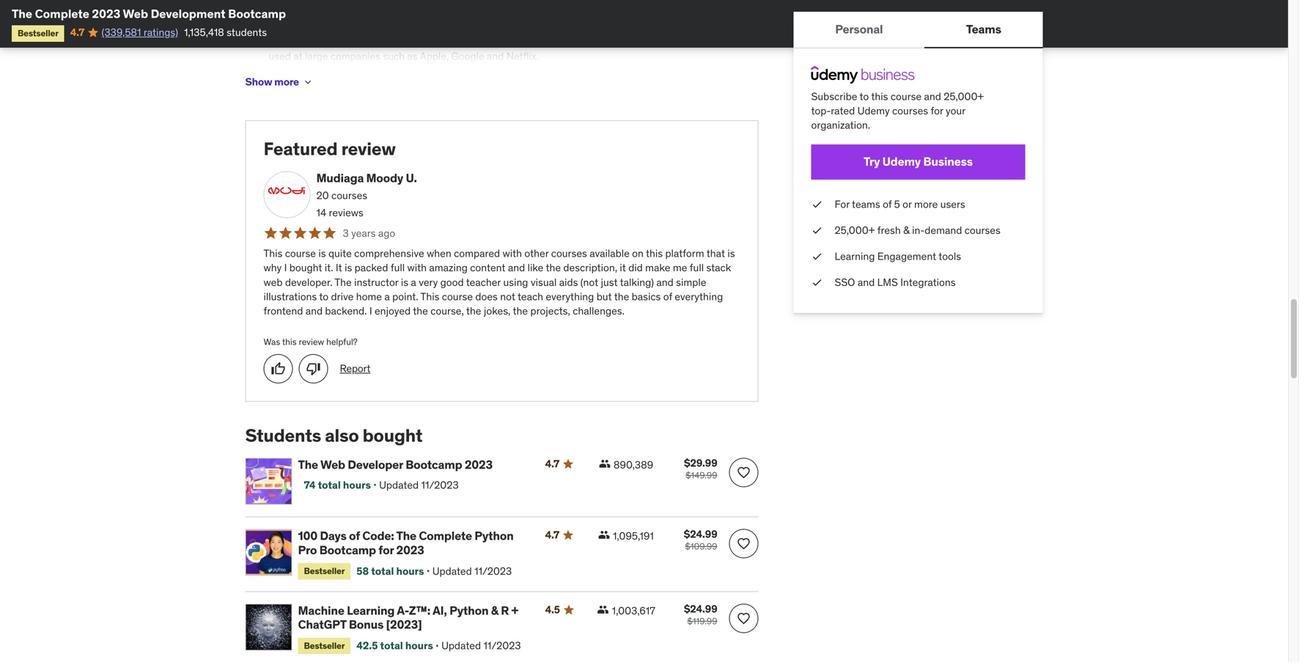 Task type: vqa. For each thing, say whether or not it's contained in the screenshot.
06:44
no



Task type: locate. For each thing, give the bounding box(es) containing it.
2 vertical spatial total
[[380, 639, 403, 653]]

bestseller
[[18, 27, 58, 39], [304, 566, 345, 577], [304, 640, 345, 652]]

0 horizontal spatial &
[[491, 603, 499, 618]]

machine learning a-z™: ai, python & r + chatgpt bonus [2023] link
[[298, 603, 528, 632]]

the right 'by'
[[377, 4, 393, 17]]

xsmall image
[[302, 76, 314, 88], [812, 249, 823, 264], [598, 604, 609, 616]]

& right fresh
[[904, 224, 910, 237]]

0 vertical spatial bought
[[290, 261, 322, 274]]

14
[[317, 206, 327, 219]]

0 vertical spatial for
[[931, 104, 944, 117]]

2 vertical spatial to
[[319, 290, 329, 303]]

2 vertical spatial this
[[282, 336, 297, 348]]

very
[[419, 276, 438, 289]]

2 vertical spatial of
[[349, 529, 360, 544]]

0 horizontal spatial be
[[418, 35, 430, 49]]

review
[[341, 138, 396, 160], [299, 336, 324, 348]]

$24.99 down $149.99
[[684, 528, 718, 541]]

challenges.
[[573, 304, 625, 318]]

total for days
[[371, 565, 394, 578]]

hours down [2023]
[[406, 639, 433, 653]]

updated down ai,
[[442, 639, 481, 653]]

890,389
[[614, 459, 654, 472]]

i right why
[[284, 261, 287, 274]]

1 horizontal spatial be
[[535, 35, 546, 49]]

+
[[512, 603, 519, 618]]

the
[[377, 4, 393, 17], [588, 35, 603, 49], [546, 261, 561, 274], [614, 290, 630, 303], [413, 304, 428, 318], [466, 304, 482, 318], [513, 304, 528, 318]]

to down udemy business image
[[860, 90, 869, 103]]

with
[[503, 247, 522, 260], [407, 261, 427, 274]]

the for the web developer bootcamp 2023
[[298, 457, 318, 472]]

1 horizontal spatial web
[[321, 457, 345, 472]]

4.7 for 100 days of code: the complete python pro bootcamp for 2023
[[545, 529, 560, 542]]

1 wishlist image from the top
[[737, 537, 751, 551]]

years
[[351, 226, 376, 240]]

with up the very
[[407, 261, 427, 274]]

1 vertical spatial python
[[450, 603, 489, 618]]

course inside subscribe to this course and 25,000+ top‑rated udemy courses for your organization.
[[891, 90, 922, 103]]

1 horizontal spatial to
[[406, 35, 416, 49]]

2 vertical spatial updated 11/2023
[[442, 639, 521, 653]]

tab list
[[794, 12, 1043, 48]]

mark as unhelpful image
[[306, 361, 321, 376]]

more inside button
[[274, 75, 299, 88]]

0 vertical spatial more
[[274, 75, 299, 88]]

2023
[[92, 6, 121, 21], [432, 35, 457, 49], [465, 457, 493, 472], [396, 543, 424, 558]]

good
[[441, 276, 464, 289]]

apple,
[[420, 50, 449, 63]]

teams button
[[925, 12, 1043, 47]]

quite
[[329, 247, 352, 260]]

wishlist image for machine learning a-z™: ai, python & r + chatgpt bonus [2023]
[[737, 611, 751, 626]]

for left your
[[931, 104, 944, 117]]

0 vertical spatial tools
[[634, 35, 656, 49]]

updated for the
[[433, 565, 472, 578]]

0 vertical spatial total
[[318, 478, 341, 492]]

$24.99 down $109.99
[[684, 603, 718, 616]]

1 horizontal spatial everything
[[675, 290, 723, 303]]

of inside this course is quite comprehensive when compared with other courses available on this platform that is why i bought it. it is packed full with amazing content and like the description, it did make me full stack web developer. the instructor is a very good teacher using visual aids  (not just talking) and simple illustrations to drive home a point. this course does not teach everything but the basics of everything frontend and backend.  i enjoyed the course, the jokes, the projects, challenges.
[[664, 290, 673, 303]]

11/2023 for complete
[[475, 565, 512, 578]]

updated
[[379, 478, 419, 492], [433, 565, 472, 578], [442, 639, 481, 653]]

bought
[[290, 261, 322, 274], [363, 425, 423, 447]]

1 horizontal spatial bootcamp
[[320, 543, 376, 558]]

updated 11/2023 for python
[[442, 639, 521, 653]]

0 vertical spatial complete
[[35, 6, 89, 21]]

courses up the description,
[[551, 247, 587, 260]]

1 vertical spatial bought
[[363, 425, 423, 447]]

course for the course is taught by the
[[288, 4, 319, 17]]

1 vertical spatial complete
[[419, 529, 472, 544]]

0 horizontal spatial learning
[[347, 603, 395, 618]]

1 vertical spatial total
[[371, 565, 394, 578]]

report button
[[340, 362, 371, 376]]

this for this course doesn't cut any corners, there are beautiful
[[269, 67, 288, 80]]

wishlist image right $109.99
[[737, 537, 751, 551]]

is up point.
[[401, 276, 409, 289]]

backend.
[[325, 304, 367, 318]]

more
[[274, 75, 299, 88], [915, 198, 938, 211]]

z™:
[[409, 603, 431, 618]]

course up at
[[288, 35, 319, 49]]

2 be from the left
[[535, 35, 546, 49]]

4.7 for the web developer bootcamp 2023
[[545, 457, 560, 471]]

2 vertical spatial 4.7
[[545, 529, 560, 542]]

a up enjoyed
[[385, 290, 390, 303]]

0 vertical spatial 4.7
[[70, 26, 84, 39]]

course up programming
[[288, 4, 319, 17]]

review up moody
[[341, 138, 396, 160]]

students also bought
[[245, 425, 423, 447]]

0 horizontal spatial i
[[284, 261, 287, 274]]

python inside 100 days of code: the complete python pro bootcamp for 2023
[[475, 529, 514, 544]]

complete inside 100 days of code: the complete python pro bootcamp for 2023
[[419, 529, 472, 544]]

2 $24.99 from the top
[[684, 603, 718, 616]]

100 days of code: the complete python pro bootcamp for 2023
[[298, 529, 514, 558]]

the left latest
[[588, 35, 603, 49]]

0 vertical spatial i
[[284, 261, 287, 274]]

1 horizontal spatial full
[[690, 261, 704, 274]]

web up 74 total hours
[[321, 457, 345, 472]]

when
[[427, 247, 452, 260]]

1 vertical spatial of
[[664, 290, 673, 303]]

0 vertical spatial with
[[503, 247, 522, 260]]

0 vertical spatial updated 11/2023
[[379, 478, 459, 492]]

1 vertical spatial bestseller
[[304, 566, 345, 577]]

tools right latest
[[634, 35, 656, 49]]

and up try udemy business
[[925, 90, 942, 103]]

0 horizontal spatial bought
[[290, 261, 322, 274]]

are
[[462, 67, 477, 80]]

0 vertical spatial $24.99
[[684, 528, 718, 541]]

1 horizontal spatial for
[[931, 104, 944, 117]]

1,095,191
[[613, 530, 654, 543]]

1 vertical spatial this
[[646, 247, 663, 260]]

for up "58 total hours"
[[379, 543, 394, 558]]

[2023]
[[386, 617, 422, 632]]

total right 74
[[318, 478, 341, 492]]

sso
[[835, 276, 856, 289]]

and up using
[[508, 261, 525, 274]]

packed
[[355, 261, 388, 274]]

bootcamp right developer
[[406, 457, 462, 472]]

1,135,418
[[184, 26, 224, 39]]

this inside subscribe to this course and 25,000+ top‑rated udemy courses for your organization.
[[872, 90, 889, 103]]

0 vertical spatial this
[[269, 67, 288, 80]]

subscribe to this course and 25,000+ top‑rated udemy courses for your organization.
[[812, 90, 984, 132]]

0 horizontal spatial for
[[379, 543, 394, 558]]

1 vertical spatial review
[[299, 336, 324, 348]]

1 vertical spatial more
[[915, 198, 938, 211]]

25,000+ fresh & in-demand courses
[[835, 224, 1001, 237]]

this up world
[[269, 67, 288, 80]]

web up (339,581 ratings)
[[123, 6, 148, 21]]

chatgpt
[[298, 617, 347, 632]]

was this review helpful?
[[264, 336, 358, 348]]

bought up the web developer bootcamp 2023
[[363, 425, 423, 447]]

wishlist image
[[737, 537, 751, 551], [737, 611, 751, 626]]

this inside this course is quite comprehensive when compared with other courses available on this platform that is why i bought it. it is packed full with amazing content and like the description, it did make me full stack web developer. the instructor is a very good teacher using visual aids  (not just talking) and simple illustrations to drive home a point. this course does not teach everything but the basics of everything frontend and backend.  i enjoyed the course, the jokes, the projects, challenges.
[[646, 247, 663, 260]]

$24.99
[[684, 528, 718, 541], [684, 603, 718, 616]]

this up the make
[[646, 247, 663, 260]]

hours
[[343, 478, 371, 492], [396, 565, 424, 578], [406, 639, 433, 653]]

updated 11/2023 down the web developer bootcamp 2023 link
[[379, 478, 459, 492]]

2 horizontal spatial of
[[883, 198, 892, 211]]

1 vertical spatial &
[[491, 603, 499, 618]]

1 horizontal spatial in-
[[913, 224, 925, 237]]

0 vertical spatial review
[[341, 138, 396, 160]]

everything down aids on the left top of the page
[[546, 290, 594, 303]]

0 vertical spatial 25,000+
[[944, 90, 984, 103]]

hours down 100 days of code: the complete python pro bootcamp for 2023 link
[[396, 565, 424, 578]]

corners,
[[396, 67, 433, 80]]

courses left your
[[893, 104, 929, 117]]

0 horizontal spatial to
[[319, 290, 329, 303]]

in- right leading
[[644, 4, 657, 17]]

try udemy business
[[864, 154, 973, 169]]

featured review
[[264, 138, 396, 160]]

1 vertical spatial hours
[[396, 565, 424, 578]]

as
[[407, 50, 418, 63]]

updated down the web developer bootcamp 2023
[[379, 478, 419, 492]]

mudiaga moody uwojeya image
[[264, 171, 311, 218]]

projects
[[299, 81, 340, 95]]

2 vertical spatial updated
[[442, 639, 481, 653]]

0 vertical spatial a
[[411, 276, 416, 289]]

course down udemy business image
[[891, 90, 922, 103]]

learning left a-
[[347, 603, 395, 618]]

1 horizontal spatial i
[[370, 304, 372, 318]]

updated 11/2023 down r
[[442, 639, 521, 653]]

course,
[[431, 304, 464, 318]]

course up 'developer.'
[[285, 247, 316, 260]]

hours down developer
[[343, 478, 371, 492]]

2 vertical spatial this
[[421, 290, 440, 303]]

be right the you'll at the left top of the page
[[535, 35, 546, 49]]

review up mark as unhelpful 'image'
[[299, 336, 324, 348]]

is
[[322, 4, 329, 17], [319, 247, 326, 260], [728, 247, 735, 260], [345, 261, 352, 274], [401, 276, 409, 289]]

2 wishlist image from the top
[[737, 611, 751, 626]]

machine learning a-z™: ai, python & r + chatgpt bonus [2023]
[[298, 603, 519, 632]]

for for and
[[931, 104, 944, 117]]

course for this course doesn't cut any corners, there are beautiful
[[290, 67, 321, 80]]

wishlist image right $119.99
[[737, 611, 751, 626]]

everything down simple
[[675, 290, 723, 303]]

bootcamp up students
[[228, 6, 286, 21]]

it
[[620, 261, 626, 274]]

total
[[318, 478, 341, 492], [371, 565, 394, 578], [380, 639, 403, 653]]

world
[[269, 81, 297, 95]]

2 vertical spatial bestseller
[[304, 640, 345, 652]]

1 vertical spatial updated 11/2023
[[433, 565, 512, 578]]

learning inside 'machine learning a-z™: ai, python & r + chatgpt bonus [2023]'
[[347, 603, 395, 618]]

1 vertical spatial 4.7
[[545, 457, 560, 471]]

58
[[357, 565, 369, 578]]

25,000+
[[944, 90, 984, 103], [835, 224, 875, 237]]

25,000+ down "teams"
[[835, 224, 875, 237]]

udemy up organization.
[[858, 104, 890, 117]]

1 horizontal spatial tools
[[939, 250, 962, 263]]

bought up 'developer.'
[[290, 261, 322, 274]]

1 horizontal spatial 25,000+
[[944, 90, 984, 103]]

0 vertical spatial this
[[872, 90, 889, 103]]

and left the you'll at the left top of the page
[[489, 35, 506, 49]]

2 vertical spatial bootcamp
[[320, 543, 376, 558]]

xsmall image for sso
[[812, 275, 823, 290]]

this right was
[[282, 336, 297, 348]]

1 vertical spatial with
[[407, 261, 427, 274]]

for inside subscribe to this course and 25,000+ top‑rated udemy courses for your organization.
[[931, 104, 944, 117]]

42.5
[[357, 639, 378, 653]]

machine
[[298, 603, 345, 618]]

does
[[476, 290, 498, 303]]

full up simple
[[690, 261, 704, 274]]

2 vertical spatial xsmall image
[[598, 604, 609, 616]]

of for for teams of 5 or more users
[[883, 198, 892, 211]]

xsmall image for for
[[812, 197, 823, 212]]

1 vertical spatial this
[[264, 247, 283, 260]]

updated up ai,
[[433, 565, 472, 578]]

1 vertical spatial to
[[860, 90, 869, 103]]

this course doesn't cut any corners, there are beautiful
[[269, 67, 522, 80]]

2023 inside 100 days of code: the complete python pro bootcamp for 2023
[[396, 543, 424, 558]]

xsmall image left 890,389
[[599, 458, 611, 470]]

of right days
[[349, 529, 360, 544]]

organization.
[[812, 119, 871, 132]]

personal
[[836, 22, 883, 37]]

and inside subscribe to this course and 25,000+ top‑rated udemy courses for your organization.
[[925, 90, 942, 103]]

course for the course has been updated to be 2023 ready
[[288, 35, 319, 49]]

tab list containing personal
[[794, 12, 1043, 48]]

1 vertical spatial i
[[370, 304, 372, 318]]

0 horizontal spatial web
[[123, 6, 148, 21]]

mudiaga
[[317, 171, 364, 186]]

0 vertical spatial learning
[[835, 250, 875, 263]]

xsmall image left for
[[812, 197, 823, 212]]

helpful?
[[326, 336, 358, 348]]

bootcamp up 58
[[320, 543, 376, 558]]

11/2023 for python
[[484, 639, 521, 653]]

beautiful
[[479, 67, 520, 80]]

in- up engagement
[[913, 224, 925, 237]]

this up why
[[264, 247, 283, 260]]

total right 42.5
[[380, 639, 403, 653]]

1 $24.99 from the top
[[684, 528, 718, 541]]

a left the very
[[411, 276, 416, 289]]

updated 11/2023 up ai,
[[433, 565, 512, 578]]

bestseller for machine
[[304, 640, 345, 652]]

large
[[305, 50, 328, 63]]

be inside and you'll be learning the latest tools and technologies used at large companies such as apple, google and netflix.
[[535, 35, 546, 49]]

ai,
[[433, 603, 447, 618]]

and down 'illustrations'
[[306, 304, 323, 318]]

to left drive
[[319, 290, 329, 303]]

everything
[[546, 290, 594, 303], [675, 290, 723, 303]]

and
[[489, 35, 506, 49], [659, 35, 676, 49], [487, 50, 504, 63], [925, 90, 942, 103], [508, 261, 525, 274], [657, 276, 674, 289], [858, 276, 875, 289], [306, 304, 323, 318]]

r
[[501, 603, 509, 618]]

1 horizontal spatial &
[[904, 224, 910, 237]]

the for the course has been updated to be 2023 ready
[[269, 35, 286, 49]]

xsmall image left fresh
[[812, 223, 823, 238]]

hours for of
[[396, 565, 424, 578]]

1 vertical spatial updated
[[433, 565, 472, 578]]

1 vertical spatial xsmall image
[[812, 249, 823, 264]]

just
[[601, 276, 618, 289]]

1 vertical spatial for
[[379, 543, 394, 558]]

course down the good
[[442, 290, 473, 303]]

2 horizontal spatial to
[[860, 90, 869, 103]]

0 vertical spatial in-
[[644, 4, 657, 17]]

1 be from the left
[[418, 35, 430, 49]]

0 horizontal spatial of
[[349, 529, 360, 544]]

udemy right try
[[883, 154, 921, 169]]

&
[[904, 224, 910, 237], [491, 603, 499, 618]]

of left 5
[[883, 198, 892, 211]]

more down used
[[274, 75, 299, 88]]

more right or
[[915, 198, 938, 211]]

developer.
[[285, 276, 333, 289]]

of right the basics
[[664, 290, 673, 303]]

udemy business image
[[812, 66, 915, 84]]

0 vertical spatial python
[[475, 529, 514, 544]]

course down at
[[290, 67, 321, 80]]

11/2023 up r
[[475, 565, 512, 578]]

the for the complete 2023 web development bootcamp
[[12, 6, 32, 21]]

11/2023 down r
[[484, 639, 521, 653]]

11/2023 down the web developer bootcamp 2023 link
[[421, 478, 459, 492]]

wishlist image
[[737, 465, 751, 480]]

2 full from the left
[[690, 261, 704, 274]]

wishlist image for 100 days of code: the complete python pro bootcamp for 2023
[[737, 537, 751, 551]]

be up apple,
[[418, 35, 430, 49]]

2 horizontal spatial this
[[872, 90, 889, 103]]

total right 58
[[371, 565, 394, 578]]

drive
[[331, 290, 354, 303]]

25,000+ up your
[[944, 90, 984, 103]]

available
[[590, 247, 630, 260]]

i down home
[[370, 304, 372, 318]]

top‑rated
[[812, 104, 855, 117]]

of inside 100 days of code: the complete python pro bootcamp for 2023
[[349, 529, 360, 544]]

full down comprehensive
[[391, 261, 405, 274]]

this
[[872, 90, 889, 103], [646, 247, 663, 260], [282, 336, 297, 348]]

0 horizontal spatial xsmall image
[[302, 76, 314, 88]]

& inside 'machine learning a-z™: ai, python & r + chatgpt bonus [2023]'
[[491, 603, 499, 618]]

2 vertical spatial 11/2023
[[484, 639, 521, 653]]

1 vertical spatial learning
[[347, 603, 395, 618]]

& left r
[[491, 603, 499, 618]]

1 vertical spatial in-
[[913, 224, 925, 237]]

0 vertical spatial web
[[123, 6, 148, 21]]

2 everything from the left
[[675, 290, 723, 303]]

0 horizontal spatial tools
[[634, 35, 656, 49]]

1 vertical spatial $24.99
[[684, 603, 718, 616]]

xsmall image
[[812, 197, 823, 212], [812, 223, 823, 238], [812, 275, 823, 290], [599, 458, 611, 470], [598, 529, 610, 541]]

0 vertical spatial of
[[883, 198, 892, 211]]

learning up the sso
[[835, 250, 875, 263]]

courses up reviews on the top of page
[[332, 189, 368, 202]]

the
[[269, 4, 286, 17], [12, 6, 32, 21], [269, 35, 286, 49], [335, 276, 352, 289], [298, 457, 318, 472], [396, 529, 417, 544]]

for for the
[[379, 543, 394, 558]]

1 horizontal spatial complete
[[419, 529, 472, 544]]

2 vertical spatial hours
[[406, 639, 433, 653]]

1 vertical spatial 11/2023
[[475, 565, 512, 578]]

1 horizontal spatial a
[[411, 276, 416, 289]]

tools down demand
[[939, 250, 962, 263]]

0 vertical spatial 11/2023
[[421, 478, 459, 492]]

ratings)
[[144, 26, 178, 39]]

is right it
[[345, 261, 352, 274]]

$29.99
[[684, 457, 718, 470]]

the course has been updated to be 2023 ready
[[269, 35, 489, 49]]

why
[[264, 261, 282, 274]]

with left other
[[503, 247, 522, 260]]

for inside 100 days of code: the complete python pro bootcamp for 2023
[[379, 543, 394, 558]]

on
[[632, 247, 644, 260]]

xsmall image left the sso
[[812, 275, 823, 290]]

that
[[707, 247, 725, 260]]

is right that
[[728, 247, 735, 260]]

5
[[895, 198, 901, 211]]



Task type: describe. For each thing, give the bounding box(es) containing it.
was
[[264, 336, 280, 348]]

0 vertical spatial bestseller
[[18, 27, 58, 39]]

0 horizontal spatial with
[[407, 261, 427, 274]]

bestseller for 100
[[304, 566, 345, 577]]

comprehensive
[[354, 247, 424, 260]]

4.5
[[545, 603, 560, 616]]

updated for ai,
[[442, 639, 481, 653]]

1 horizontal spatial more
[[915, 198, 938, 211]]

illustrations
[[264, 290, 317, 303]]

description,
[[564, 261, 618, 274]]

and down the make
[[657, 276, 674, 289]]

courses right demand
[[965, 224, 1001, 237]]

1 vertical spatial tools
[[939, 250, 962, 263]]

integrations
[[901, 276, 956, 289]]

me
[[673, 261, 688, 274]]

the inside this course is quite comprehensive when compared with other courses available on this platform that is why i bought it. it is packed full with amazing content and like the description, it did make me full stack web developer. the instructor is a very good teacher using visual aids  (not just talking) and simple illustrations to drive home a point. this course does not teach everything but the basics of everything frontend and backend.  i enjoyed the course, the jokes, the projects, challenges.
[[335, 276, 352, 289]]

for teams of 5 or more users
[[835, 198, 966, 211]]

make
[[646, 261, 671, 274]]

taught
[[332, 4, 362, 17]]

0 horizontal spatial review
[[299, 336, 324, 348]]

like
[[528, 261, 544, 274]]

this course is quite comprehensive when compared with other courses available on this platform that is why i bought it. it is packed full with amazing content and like the description, it did make me full stack web developer. the instructor is a very good teacher using visual aids  (not just talking) and simple illustrations to drive home a point. this course does not teach everything but the basics of everything frontend and backend.  i enjoyed the course, the jokes, the projects, challenges.
[[264, 247, 735, 318]]

platform
[[666, 247, 705, 260]]

is up it.
[[319, 247, 326, 260]]

fresh
[[878, 224, 901, 237]]

0 horizontal spatial 25,000+
[[835, 224, 875, 237]]

lms
[[878, 276, 898, 289]]

0 vertical spatial &
[[904, 224, 910, 237]]

but
[[597, 290, 612, 303]]

using
[[504, 276, 528, 289]]

xsmall image left 1,095,191
[[598, 529, 610, 541]]

development
[[151, 6, 226, 21]]

mark as helpful image
[[271, 361, 286, 376]]

web
[[264, 276, 283, 289]]

content
[[470, 261, 506, 274]]

home
[[356, 290, 382, 303]]

aids
[[559, 276, 578, 289]]

also
[[325, 425, 359, 447]]

58 total hours
[[357, 565, 424, 578]]

to inside subscribe to this course and 25,000+ top‑rated udemy courses for your organization.
[[860, 90, 869, 103]]

0 vertical spatial bootcamp
[[228, 6, 286, 21]]

show more button
[[245, 67, 314, 97]]

74 total hours
[[304, 478, 371, 492]]

1,003,617
[[612, 604, 656, 618]]

such
[[383, 50, 405, 63]]

the course is taught by the
[[269, 4, 395, 17]]

you'll
[[509, 35, 532, 49]]

real- world projects
[[269, 67, 741, 95]]

and up beautiful
[[487, 50, 504, 63]]

it.
[[325, 261, 333, 274]]

1 horizontal spatial learning
[[835, 250, 875, 263]]

1 horizontal spatial bought
[[363, 425, 423, 447]]

1 vertical spatial udemy
[[883, 154, 921, 169]]

$24.99 $119.99
[[684, 603, 718, 627]]

simple
[[676, 276, 707, 289]]

not
[[500, 290, 516, 303]]

sso and lms integrations
[[835, 276, 956, 289]]

$149.99
[[686, 470, 718, 481]]

1 full from the left
[[391, 261, 405, 274]]

cut
[[360, 67, 375, 80]]

1 vertical spatial a
[[385, 290, 390, 303]]

the for the course is taught by the
[[269, 4, 286, 17]]

bonus
[[349, 617, 384, 632]]

python inside 'machine learning a-z™: ai, python & r + chatgpt bonus [2023]'
[[450, 603, 489, 618]]

mudiaga moody u. 20 courses 14 reviews
[[317, 171, 417, 219]]

xsmall image for 25,000+
[[812, 223, 823, 238]]

the up visual
[[546, 261, 561, 274]]

any
[[377, 67, 393, 80]]

personal button
[[794, 12, 925, 47]]

0 horizontal spatial complete
[[35, 6, 89, 21]]

in- inside leading in-person programming bootcamp
[[644, 4, 657, 17]]

bootcamp
[[338, 18, 388, 31]]

the inside 100 days of code: the complete python pro bootcamp for 2023
[[396, 529, 417, 544]]

100 days of code: the complete python pro bootcamp for 2023 link
[[298, 529, 528, 558]]

students
[[245, 425, 321, 447]]

the right but
[[614, 290, 630, 303]]

1 horizontal spatial with
[[503, 247, 522, 260]]

amazing
[[429, 261, 468, 274]]

courses inside "mudiaga moody u. 20 courses 14 reviews"
[[332, 189, 368, 202]]

teams
[[967, 22, 1002, 37]]

for
[[835, 198, 850, 211]]

$24.99 $109.99
[[684, 528, 718, 552]]

to inside this course is quite comprehensive when compared with other courses available on this platform that is why i bought it. it is packed full with amazing content and like the description, it did make me full stack web developer. the instructor is a very good teacher using visual aids  (not just talking) and simple illustrations to drive home a point. this course does not teach everything but the basics of everything frontend and backend.  i enjoyed the course, the jokes, the projects, challenges.
[[319, 290, 329, 303]]

and right the sso
[[858, 276, 875, 289]]

(339,581 ratings)
[[102, 26, 178, 39]]

$109.99
[[685, 541, 718, 552]]

courses inside this course is quite comprehensive when compared with other courses available on this platform that is why i bought it. it is packed full with amazing content and like the description, it did make me full stack web developer. the instructor is a very good teacher using visual aids  (not just talking) and simple illustrations to drive home a point. this course does not teach everything but the basics of everything frontend and backend.  i enjoyed the course, the jokes, the projects, challenges.
[[551, 247, 587, 260]]

42.5 total hours
[[357, 639, 433, 653]]

25,000+ inside subscribe to this course and 25,000+ top‑rated udemy courses for your organization.
[[944, 90, 984, 103]]

try
[[864, 154, 880, 169]]

learning engagement tools
[[835, 250, 962, 263]]

code:
[[363, 529, 394, 544]]

and down "person"
[[659, 35, 676, 49]]

udemy inside subscribe to this course and 25,000+ top‑rated udemy courses for your organization.
[[858, 104, 890, 117]]

ready
[[460, 35, 487, 49]]

updated 11/2023 for complete
[[433, 565, 512, 578]]

xsmall image for 1,003,617
[[598, 604, 609, 616]]

xsmall image for learning engagement tools
[[812, 249, 823, 264]]

show
[[245, 75, 272, 88]]

1 vertical spatial web
[[321, 457, 345, 472]]

bought inside this course is quite comprehensive when compared with other courses available on this platform that is why i bought it. it is packed full with amazing content and like the description, it did make me full stack web developer. the instructor is a very good teacher using visual aids  (not just talking) and simple illustrations to drive home a point. this course does not teach everything but the basics of everything frontend and backend.  i enjoyed the course, the jokes, the projects, challenges.
[[290, 261, 322, 274]]

moody
[[366, 171, 403, 186]]

show more
[[245, 75, 299, 88]]

2 horizontal spatial bootcamp
[[406, 457, 462, 472]]

0 vertical spatial to
[[406, 35, 416, 49]]

the down teach
[[513, 304, 528, 318]]

try udemy business link
[[812, 144, 1026, 180]]

been
[[341, 35, 364, 49]]

the down point.
[[413, 304, 428, 318]]

$29.99 $149.99
[[684, 457, 718, 481]]

20
[[317, 189, 329, 202]]

1 everything from the left
[[546, 290, 594, 303]]

$24.99 for machine learning a-z™: ai, python & r + chatgpt bonus [2023]
[[684, 603, 718, 616]]

other
[[525, 247, 549, 260]]

$24.99 for 100 days of code: the complete python pro bootcamp for 2023
[[684, 528, 718, 541]]

is left the taught at the top of page
[[322, 4, 329, 17]]

the down does
[[466, 304, 482, 318]]

your
[[946, 104, 966, 117]]

0 horizontal spatial this
[[282, 336, 297, 348]]

hours for a-
[[406, 639, 433, 653]]

jokes,
[[484, 304, 511, 318]]

days
[[320, 529, 347, 544]]

technologies
[[678, 35, 737, 49]]

tools inside and you'll be learning the latest tools and technologies used at large companies such as apple, google and netflix.
[[634, 35, 656, 49]]

this for this course is quite comprehensive when compared with other courses available on this platform that is why i bought it. it is packed full with amazing content and like the description, it did make me full stack web developer. the instructor is a very good teacher using visual aids  (not just talking) and simple illustrations to drive home a point. this course does not teach everything but the basics of everything frontend and backend.  i enjoyed the course, the jokes, the projects, challenges.
[[264, 247, 283, 260]]

1,135,418 students
[[184, 26, 267, 39]]

featured
[[264, 138, 338, 160]]

0 vertical spatial hours
[[343, 478, 371, 492]]

developer
[[348, 457, 403, 472]]

the complete 2023 web development bootcamp
[[12, 6, 286, 21]]

person
[[657, 4, 691, 17]]

of for 100 days of code: the complete python pro bootcamp for 2023
[[349, 529, 360, 544]]

real-
[[718, 67, 741, 80]]

subscribe
[[812, 90, 858, 103]]

courses inside subscribe to this course and 25,000+ top‑rated udemy courses for your organization.
[[893, 104, 929, 117]]

enjoyed
[[375, 304, 411, 318]]

the web developer bootcamp 2023 link
[[298, 457, 528, 472]]

total for learning
[[380, 639, 403, 653]]

teacher
[[466, 276, 501, 289]]

course for this course is quite comprehensive when compared with other courses available on this platform that is why i bought it. it is packed full with amazing content and like the description, it did make me full stack web developer. the instructor is a very good teacher using visual aids  (not just talking) and simple illustrations to drive home a point. this course does not teach everything but the basics of everything frontend and backend.  i enjoyed the course, the jokes, the projects, challenges.
[[285, 247, 316, 260]]

bootcamp inside 100 days of code: the complete python pro bootcamp for 2023
[[320, 543, 376, 558]]

the inside and you'll be learning the latest tools and technologies used at large companies such as apple, google and netflix.
[[588, 35, 603, 49]]

1 horizontal spatial review
[[341, 138, 396, 160]]

xsmall image inside show more button
[[302, 76, 314, 88]]

business
[[924, 154, 973, 169]]

students
[[227, 26, 267, 39]]

0 vertical spatial updated
[[379, 478, 419, 492]]

programming
[[269, 18, 336, 31]]



